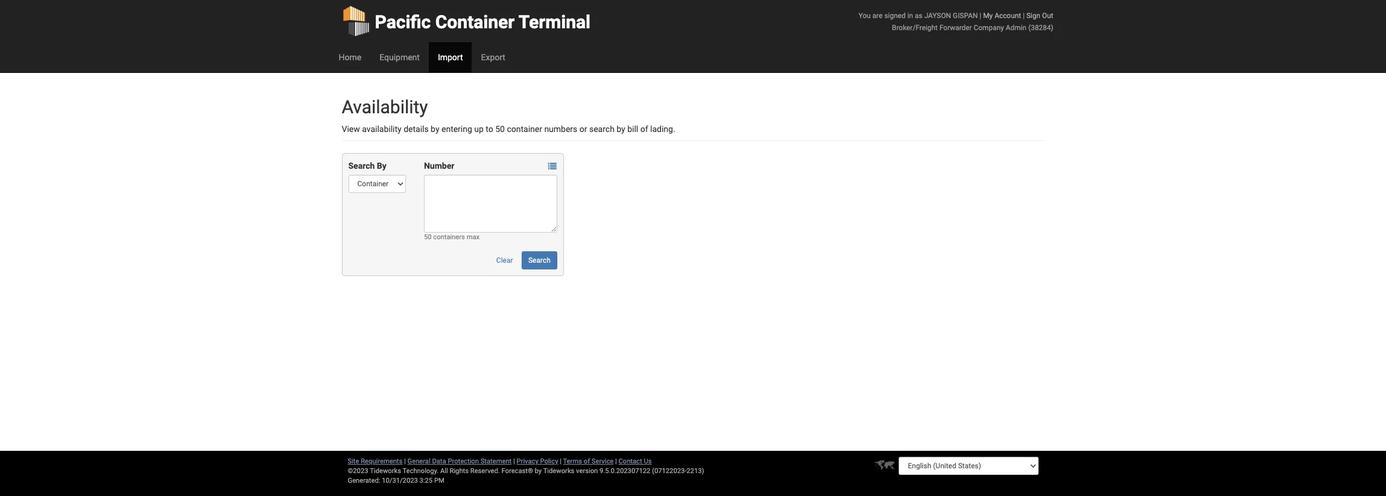 Task type: describe. For each thing, give the bounding box(es) containing it.
2 horizontal spatial by
[[617, 124, 626, 134]]

equipment button
[[371, 42, 429, 72]]

requirements
[[361, 458, 403, 466]]

gispan
[[953, 11, 978, 20]]

container
[[507, 124, 542, 134]]

search for search
[[529, 256, 551, 265]]

site
[[348, 458, 359, 466]]

rights
[[450, 468, 469, 475]]

sign out link
[[1027, 11, 1054, 20]]

show list image
[[548, 162, 557, 171]]

©2023 tideworks
[[348, 468, 401, 475]]

as
[[915, 11, 923, 20]]

home button
[[330, 42, 371, 72]]

bill
[[628, 124, 638, 134]]

terminal
[[519, 11, 591, 33]]

in
[[908, 11, 913, 20]]

1 horizontal spatial of
[[641, 124, 648, 134]]

tideworks
[[543, 468, 575, 475]]

admin
[[1006, 24, 1027, 32]]

generated:
[[348, 477, 380, 485]]

my
[[983, 11, 993, 20]]

jayson
[[925, 11, 951, 20]]

view availability details by entering up to 50 container numbers or search by bill of lading.
[[342, 124, 676, 134]]

site requirements | general data protection statement | privacy policy | terms of service | contact us ©2023 tideworks technology. all rights reserved. forecast® by tideworks version 9.5.0.202307122 (07122023-2213) generated: 10/31/2023 3:25 pm
[[348, 458, 704, 485]]

clear
[[496, 256, 513, 265]]

you are signed in as jayson gispan | my account | sign out broker/freight forwarder company admin (38284)
[[859, 11, 1054, 32]]

site requirements link
[[348, 458, 403, 466]]

are
[[873, 11, 883, 20]]

numbers
[[544, 124, 578, 134]]

technology.
[[403, 468, 439, 475]]

forecast®
[[502, 468, 533, 475]]

out
[[1042, 11, 1054, 20]]

service
[[592, 458, 614, 466]]

reserved.
[[470, 468, 500, 475]]

to
[[486, 124, 493, 134]]

pm
[[434, 477, 445, 485]]

(07122023-
[[652, 468, 687, 475]]

(38284)
[[1029, 24, 1054, 32]]

by
[[377, 161, 387, 171]]

account
[[995, 11, 1021, 20]]

all
[[440, 468, 448, 475]]

my account link
[[983, 11, 1021, 20]]

protection
[[448, 458, 479, 466]]

statement
[[481, 458, 512, 466]]

lading.
[[650, 124, 676, 134]]



Task type: vqa. For each thing, say whether or not it's contained in the screenshot.
CLEAR button on the left bottom of the page
yes



Task type: locate. For each thing, give the bounding box(es) containing it.
1 vertical spatial search
[[529, 256, 551, 265]]

signed
[[885, 11, 906, 20]]

0 horizontal spatial search
[[348, 161, 375, 171]]

50 left 'containers'
[[424, 233, 432, 241]]

privacy
[[517, 458, 539, 466]]

clear button
[[490, 252, 520, 270]]

availability
[[342, 97, 428, 118]]

| left sign
[[1023, 11, 1025, 20]]

or
[[580, 124, 587, 134]]

search by
[[348, 161, 387, 171]]

| up 9.5.0.202307122
[[615, 458, 617, 466]]

of inside "site requirements | general data protection statement | privacy policy | terms of service | contact us ©2023 tideworks technology. all rights reserved. forecast® by tideworks version 9.5.0.202307122 (07122023-2213) generated: 10/31/2023 3:25 pm"
[[584, 458, 590, 466]]

you
[[859, 11, 871, 20]]

search for search by
[[348, 161, 375, 171]]

pacific
[[375, 11, 431, 33]]

broker/freight
[[892, 24, 938, 32]]

search inside button
[[529, 256, 551, 265]]

by inside "site requirements | general data protection statement | privacy policy | terms of service | contact us ©2023 tideworks technology. all rights reserved. forecast® by tideworks version 9.5.0.202307122 (07122023-2213) generated: 10/31/2023 3:25 pm"
[[535, 468, 542, 475]]

1 horizontal spatial search
[[529, 256, 551, 265]]

sign
[[1027, 11, 1041, 20]]

general data protection statement link
[[408, 458, 512, 466]]

0 vertical spatial search
[[348, 161, 375, 171]]

search button
[[522, 252, 557, 270]]

version
[[576, 468, 598, 475]]

50 right to
[[495, 124, 505, 134]]

by left "bill"
[[617, 124, 626, 134]]

10/31/2023
[[382, 477, 418, 485]]

50
[[495, 124, 505, 134], [424, 233, 432, 241]]

containers
[[433, 233, 465, 241]]

view
[[342, 124, 360, 134]]

us
[[644, 458, 652, 466]]

max
[[467, 233, 480, 241]]

1 horizontal spatial 50
[[495, 124, 505, 134]]

1 vertical spatial of
[[584, 458, 590, 466]]

0 horizontal spatial by
[[431, 124, 440, 134]]

search right clear
[[529, 256, 551, 265]]

by right details
[[431, 124, 440, 134]]

export button
[[472, 42, 515, 72]]

search left by
[[348, 161, 375, 171]]

pacific container terminal link
[[342, 0, 591, 42]]

of right "bill"
[[641, 124, 648, 134]]

1 horizontal spatial by
[[535, 468, 542, 475]]

Number text field
[[424, 175, 557, 233]]

| left general
[[404, 458, 406, 466]]

0 horizontal spatial of
[[584, 458, 590, 466]]

3:25
[[420, 477, 433, 485]]

9.5.0.202307122
[[600, 468, 651, 475]]

terms of service link
[[563, 458, 614, 466]]

pacific container terminal
[[375, 11, 591, 33]]

terms
[[563, 458, 582, 466]]

policy
[[540, 458, 558, 466]]

0 vertical spatial 50
[[495, 124, 505, 134]]

of up "version"
[[584, 458, 590, 466]]

search
[[348, 161, 375, 171], [529, 256, 551, 265]]

number
[[424, 161, 455, 171]]

contact
[[619, 458, 642, 466]]

by
[[431, 124, 440, 134], [617, 124, 626, 134], [535, 468, 542, 475]]

entering
[[442, 124, 472, 134]]

availability
[[362, 124, 402, 134]]

|
[[980, 11, 982, 20], [1023, 11, 1025, 20], [404, 458, 406, 466], [513, 458, 515, 466], [560, 458, 562, 466], [615, 458, 617, 466]]

| up forecast®
[[513, 458, 515, 466]]

0 horizontal spatial 50
[[424, 233, 432, 241]]

| up the tideworks
[[560, 458, 562, 466]]

by down privacy policy link
[[535, 468, 542, 475]]

export
[[481, 52, 506, 62]]

data
[[432, 458, 446, 466]]

contact us link
[[619, 458, 652, 466]]

company
[[974, 24, 1004, 32]]

details
[[404, 124, 429, 134]]

1 vertical spatial 50
[[424, 233, 432, 241]]

home
[[339, 52, 361, 62]]

of
[[641, 124, 648, 134], [584, 458, 590, 466]]

50 containers max
[[424, 233, 480, 241]]

0 vertical spatial of
[[641, 124, 648, 134]]

import
[[438, 52, 463, 62]]

container
[[435, 11, 515, 33]]

| left my
[[980, 11, 982, 20]]

forwarder
[[940, 24, 972, 32]]

up
[[474, 124, 484, 134]]

general
[[408, 458, 431, 466]]

search
[[589, 124, 615, 134]]

2213)
[[687, 468, 704, 475]]

privacy policy link
[[517, 458, 558, 466]]

import button
[[429, 42, 472, 72]]

equipment
[[380, 52, 420, 62]]



